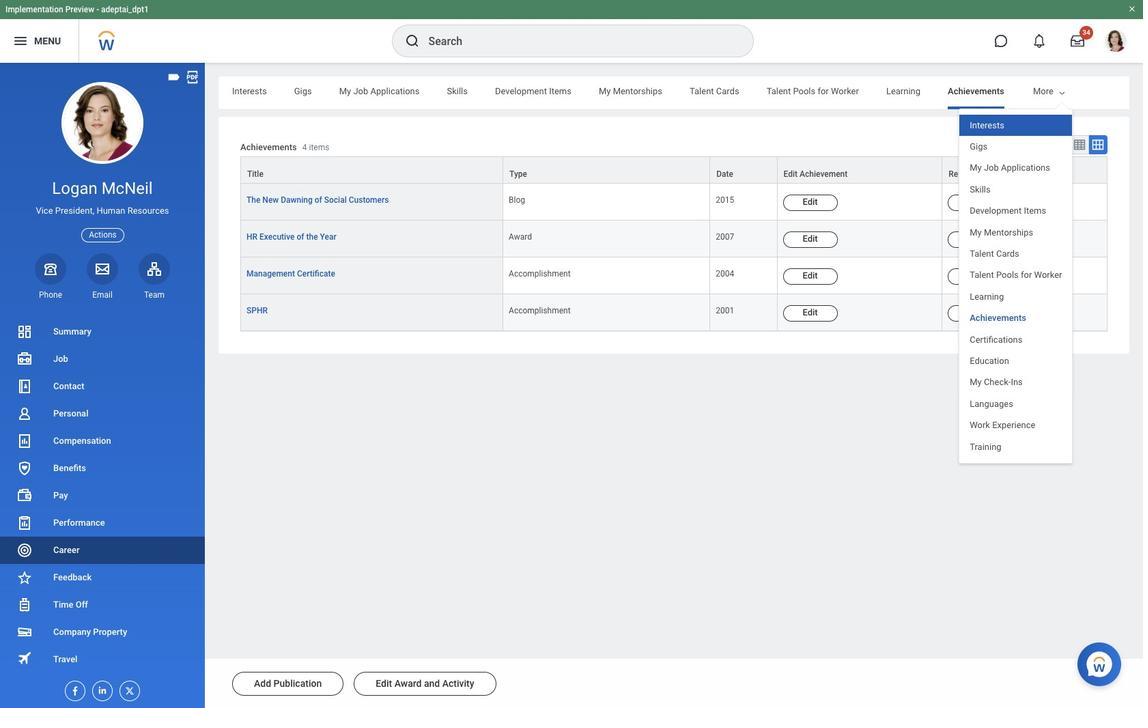 Task type: locate. For each thing, give the bounding box(es) containing it.
achievements option
[[960, 306, 1073, 327]]

talent cards
[[690, 86, 740, 96], [970, 247, 1020, 257]]

view team image
[[146, 261, 163, 277]]

items inside tab list
[[550, 86, 572, 96]]

0 vertical spatial interests
[[232, 86, 267, 96]]

0 vertical spatial mentorships
[[614, 86, 663, 96]]

achievements inside option
[[970, 311, 1026, 322]]

cards
[[717, 86, 740, 96], [996, 247, 1020, 257]]

languages
[[970, 397, 1013, 407]]

contact
[[53, 381, 84, 391]]

notifications large image
[[1033, 34, 1046, 48]]

more
[[1033, 86, 1054, 96]]

1 vertical spatial for
[[1021, 269, 1032, 279]]

0 horizontal spatial cards
[[717, 86, 740, 96]]

0 vertical spatial certifications
[[1032, 86, 1084, 96]]

certifications
[[1032, 86, 1084, 96], [970, 333, 1023, 343]]

performance link
[[0, 509, 205, 537]]

my
[[340, 86, 352, 96], [599, 86, 611, 96], [970, 161, 982, 172], [970, 226, 982, 236], [970, 376, 982, 386]]

my job applications down gigs option
[[970, 161, 1050, 172]]

phone
[[39, 290, 62, 300]]

interests
[[232, 86, 267, 96], [970, 118, 1005, 129]]

my job applications inside tab list
[[340, 86, 420, 96]]

0 vertical spatial talent cards
[[690, 86, 740, 96]]

feedback image
[[16, 570, 33, 586]]

time
[[53, 600, 73, 610]]

certifications up the interests option
[[1032, 86, 1084, 96]]

2 horizontal spatial job
[[984, 161, 999, 172]]

job
[[354, 86, 369, 96], [984, 161, 999, 172], [53, 354, 68, 364]]

my job applications for educatio
[[340, 86, 420, 96]]

my job applications
[[340, 86, 420, 96], [970, 161, 1050, 172]]

0 vertical spatial items
[[550, 86, 572, 96]]

educatio
[[1112, 86, 1143, 96]]

0 horizontal spatial job
[[53, 354, 68, 364]]

1 horizontal spatial interests
[[970, 118, 1005, 129]]

gigs for education
[[970, 140, 988, 150]]

summary link
[[0, 318, 205, 346]]

talent cards for educatio
[[690, 86, 740, 96]]

tag image
[[167, 70, 182, 85]]

development items for education
[[970, 204, 1046, 214]]

talent cards option
[[960, 242, 1073, 263]]

1 horizontal spatial pools
[[996, 269, 1019, 279]]

0 vertical spatial cards
[[717, 86, 740, 96]]

learning
[[887, 86, 921, 96], [970, 290, 1004, 300]]

travel link
[[0, 646, 205, 673]]

0 horizontal spatial interests
[[232, 86, 267, 96]]

gigs inside option
[[970, 140, 988, 150]]

interests inside tab list
[[232, 86, 267, 96]]

1 horizontal spatial development
[[970, 204, 1022, 214]]

0 vertical spatial learning
[[887, 86, 921, 96]]

logan mcneil
[[52, 179, 153, 198]]

0 vertical spatial job
[[354, 86, 369, 96]]

1 vertical spatial talent cards
[[970, 247, 1020, 257]]

president,
[[55, 206, 94, 216]]

0 vertical spatial my mentorships
[[599, 86, 663, 96]]

0 horizontal spatial my mentorships
[[599, 86, 663, 96]]

talent
[[690, 86, 715, 96], [767, 86, 791, 96], [970, 247, 994, 257], [970, 269, 994, 279]]

gigs option
[[960, 134, 1073, 156]]

for inside option
[[1021, 269, 1032, 279]]

email button
[[87, 253, 118, 300]]

training option
[[960, 435, 1073, 456]]

for for educatio
[[818, 86, 829, 96]]

personal link
[[0, 400, 205, 428]]

achievements down learning 'option'
[[970, 311, 1026, 322]]

items down skills option
[[1024, 204, 1046, 214]]

education
[[970, 354, 1009, 365]]

pay
[[53, 490, 68, 501]]

0 horizontal spatial worker
[[832, 86, 860, 96]]

learning inside 'option'
[[970, 290, 1004, 300]]

for for education
[[1021, 269, 1032, 279]]

applications for education
[[1001, 161, 1050, 172]]

my job applications inside option
[[970, 161, 1050, 172]]

certifications up education
[[970, 333, 1023, 343]]

team
[[144, 290, 165, 300]]

1 horizontal spatial job
[[354, 86, 369, 96]]

tab list
[[219, 76, 1143, 109]]

travel
[[53, 654, 77, 665]]

vice
[[36, 206, 53, 216]]

gigs inside tab list
[[295, 86, 312, 96]]

applications
[[371, 86, 420, 96], [1001, 161, 1050, 172]]

company property image
[[16, 624, 33, 641]]

0 horizontal spatial certifications
[[970, 333, 1023, 343]]

my mentorships
[[599, 86, 663, 96], [970, 226, 1033, 236]]

my for my mentorships option
[[970, 226, 982, 236]]

job for education
[[984, 161, 999, 172]]

achievements up the interests option
[[948, 86, 1004, 96]]

my for my check-ins 'option'
[[970, 376, 982, 386]]

1 horizontal spatial for
[[1021, 269, 1032, 279]]

0 vertical spatial development
[[496, 86, 547, 96]]

1 vertical spatial applications
[[1001, 161, 1050, 172]]

items down search workday search box
[[550, 86, 572, 96]]

0 horizontal spatial items
[[550, 86, 572, 96]]

applications down search icon
[[371, 86, 420, 96]]

actions
[[89, 230, 117, 239]]

1 vertical spatial pools
[[996, 269, 1019, 279]]

1 horizontal spatial development items
[[970, 204, 1046, 214]]

1 vertical spatial talent pools for worker
[[970, 269, 1062, 279]]

0 horizontal spatial pools
[[794, 86, 816, 96]]

action bar region
[[205, 658, 1143, 708]]

my inside 'option'
[[970, 376, 982, 386]]

time off link
[[0, 591, 205, 619]]

my mentorships option
[[960, 220, 1073, 242]]

0 vertical spatial achievements
[[948, 86, 1004, 96]]

0 horizontal spatial mentorships
[[614, 86, 663, 96]]

achievements for education
[[970, 311, 1026, 322]]

1 horizontal spatial my mentorships
[[970, 226, 1033, 236]]

development items
[[496, 86, 572, 96], [970, 204, 1046, 214]]

1 vertical spatial development
[[970, 204, 1022, 214]]

worker
[[832, 86, 860, 96], [1034, 269, 1062, 279]]

pools for educatio
[[794, 86, 816, 96]]

development items for educatio
[[496, 86, 572, 96]]

worker for education
[[1034, 269, 1062, 279]]

actions button
[[81, 228, 124, 242]]

summary image
[[16, 324, 33, 340]]

1 horizontal spatial my job applications
[[970, 161, 1050, 172]]

mentorships for educatio
[[614, 86, 663, 96]]

1 horizontal spatial certifications
[[1032, 86, 1084, 96]]

menu banner
[[0, 0, 1143, 63]]

email
[[92, 290, 113, 300]]

1 horizontal spatial learning
[[970, 290, 1004, 300]]

list box
[[960, 113, 1073, 456]]

email logan mcneil element
[[87, 289, 118, 300]]

0 horizontal spatial my job applications
[[340, 86, 420, 96]]

phone button
[[35, 253, 66, 300]]

1 vertical spatial cards
[[996, 247, 1020, 257]]

0 horizontal spatial development items
[[496, 86, 572, 96]]

check-
[[984, 376, 1011, 386]]

0 vertical spatial talent pools for worker
[[767, 86, 860, 96]]

0 vertical spatial worker
[[832, 86, 860, 96]]

0 vertical spatial pools
[[794, 86, 816, 96]]

0 horizontal spatial gigs
[[295, 86, 312, 96]]

1 vertical spatial my mentorships
[[970, 226, 1033, 236]]

1 vertical spatial mentorships
[[984, 226, 1033, 236]]

development items down skills option
[[970, 204, 1046, 214]]

logan
[[52, 179, 97, 198]]

job inside tab list
[[354, 86, 369, 96]]

skills inside option
[[970, 183, 991, 193]]

applications down gigs option
[[1001, 161, 1050, 172]]

0 vertical spatial for
[[818, 86, 829, 96]]

1 horizontal spatial worker
[[1034, 269, 1062, 279]]

work experience
[[970, 419, 1036, 429]]

1 vertical spatial my job applications
[[970, 161, 1050, 172]]

my mentorships inside option
[[970, 226, 1033, 236]]

1 vertical spatial gigs
[[970, 140, 988, 150]]

achievements inside tab list
[[948, 86, 1004, 96]]

personal
[[53, 408, 88, 419]]

0 horizontal spatial development
[[496, 86, 547, 96]]

talent pools for worker
[[767, 86, 860, 96], [970, 269, 1062, 279]]

0 horizontal spatial talent pools for worker
[[767, 86, 860, 96]]

personal image
[[16, 406, 33, 422]]

1 vertical spatial worker
[[1034, 269, 1062, 279]]

my job applications for education
[[970, 161, 1050, 172]]

0 horizontal spatial applications
[[371, 86, 420, 96]]

x image
[[120, 682, 135, 697]]

pools for education
[[996, 269, 1019, 279]]

development items down search workday search box
[[496, 86, 572, 96]]

achievements
[[948, 86, 1004, 96], [970, 311, 1026, 322]]

for
[[818, 86, 829, 96], [1021, 269, 1032, 279]]

development items inside option
[[970, 204, 1046, 214]]

development items inside tab list
[[496, 86, 572, 96]]

my job applications down search icon
[[340, 86, 420, 96]]

0 horizontal spatial for
[[818, 86, 829, 96]]

development for educatio
[[496, 86, 547, 96]]

1 vertical spatial interests
[[970, 118, 1005, 129]]

contact image
[[16, 378, 33, 395]]

0 vertical spatial gigs
[[295, 86, 312, 96]]

1 vertical spatial job
[[984, 161, 999, 172]]

items inside option
[[1024, 204, 1046, 214]]

list
[[0, 318, 205, 673]]

my check-ins
[[970, 376, 1023, 386]]

benefits image
[[16, 460, 33, 477]]

my for my job applications option
[[970, 161, 982, 172]]

1 horizontal spatial applications
[[1001, 161, 1050, 172]]

1 vertical spatial certifications
[[970, 333, 1023, 343]]

talent cards inside talent cards option
[[970, 247, 1020, 257]]

view printable version (pdf) image
[[185, 70, 200, 85]]

0 vertical spatial skills
[[447, 86, 468, 96]]

development inside option
[[970, 204, 1022, 214]]

performance image
[[16, 515, 33, 531]]

mentorships inside option
[[984, 226, 1033, 236]]

mentorships for education
[[984, 226, 1033, 236]]

pay image
[[16, 488, 33, 504]]

applications inside option
[[1001, 161, 1050, 172]]

languages option
[[960, 392, 1073, 413]]

1 vertical spatial learning
[[970, 290, 1004, 300]]

for inside tab list
[[818, 86, 829, 96]]

34
[[1083, 29, 1091, 36]]

talent pools for worker for education
[[970, 269, 1062, 279]]

job inside "link"
[[53, 354, 68, 364]]

talent pools for worker for educatio
[[767, 86, 860, 96]]

experience
[[992, 419, 1036, 429]]

gigs
[[295, 86, 312, 96], [970, 140, 988, 150]]

1 vertical spatial achievements
[[970, 311, 1026, 322]]

1 horizontal spatial cards
[[996, 247, 1020, 257]]

company property
[[53, 627, 127, 637]]

learning inside tab list
[[887, 86, 921, 96]]

talent pools for worker inside tab list
[[767, 86, 860, 96]]

0 vertical spatial applications
[[371, 86, 420, 96]]

0 horizontal spatial talent cards
[[690, 86, 740, 96]]

compensation image
[[16, 433, 33, 449]]

pools
[[794, 86, 816, 96], [996, 269, 1019, 279]]

development
[[496, 86, 547, 96], [970, 204, 1022, 214]]

interests inside option
[[970, 118, 1005, 129]]

0 vertical spatial my job applications
[[340, 86, 420, 96]]

worker inside "talent pools for worker" option
[[1034, 269, 1062, 279]]

1 vertical spatial items
[[1024, 204, 1046, 214]]

2 vertical spatial job
[[53, 354, 68, 364]]

0 vertical spatial development items
[[496, 86, 572, 96]]

time off image
[[16, 597, 33, 613]]

1 horizontal spatial talent pools for worker
[[970, 269, 1062, 279]]

justify image
[[12, 33, 29, 49]]

0 horizontal spatial learning
[[887, 86, 921, 96]]

1 horizontal spatial skills
[[970, 183, 991, 193]]

1 horizontal spatial talent cards
[[970, 247, 1020, 257]]

mentorships
[[614, 86, 663, 96], [984, 226, 1033, 236]]

34 button
[[1063, 26, 1093, 56]]

1 horizontal spatial mentorships
[[984, 226, 1033, 236]]

my mentorships for educatio
[[599, 86, 663, 96]]

certifications inside option
[[970, 333, 1023, 343]]

facebook image
[[66, 682, 81, 697]]

0 horizontal spatial skills
[[447, 86, 468, 96]]

pools inside "talent pools for worker" option
[[996, 269, 1019, 279]]

items
[[550, 86, 572, 96], [1024, 204, 1046, 214]]

benefits link
[[0, 455, 205, 482]]

contact link
[[0, 373, 205, 400]]

worker for educatio
[[832, 86, 860, 96]]

compensation link
[[0, 428, 205, 455]]

job inside option
[[984, 161, 999, 172]]

talent pools for worker inside "talent pools for worker" option
[[970, 269, 1062, 279]]

menu
[[34, 35, 61, 46]]

skills
[[447, 86, 468, 96], [970, 183, 991, 193]]

cards inside option
[[996, 247, 1020, 257]]

inbox large image
[[1071, 34, 1085, 48]]

1 vertical spatial skills
[[970, 183, 991, 193]]

1 horizontal spatial gigs
[[970, 140, 988, 150]]

1 horizontal spatial items
[[1024, 204, 1046, 214]]

1 vertical spatial development items
[[970, 204, 1046, 214]]

pay link
[[0, 482, 205, 509]]

human
[[97, 206, 125, 216]]



Task type: vqa. For each thing, say whether or not it's contained in the screenshot.
Questions at left top
no



Task type: describe. For each thing, give the bounding box(es) containing it.
profile logan mcneil image
[[1105, 30, 1127, 55]]

certifications option
[[960, 327, 1073, 349]]

skills for educatio
[[447, 86, 468, 96]]

skills for education
[[970, 183, 991, 193]]

work experience option
[[960, 413, 1073, 435]]

talent cards for education
[[970, 247, 1020, 257]]

summary
[[53, 326, 91, 337]]

resources
[[127, 206, 169, 216]]

-
[[96, 5, 99, 14]]

phone image
[[41, 261, 60, 277]]

career link
[[0, 537, 205, 564]]

training
[[970, 440, 1002, 450]]

implementation preview -   adeptai_dpt1
[[5, 5, 149, 14]]

close environment banner image
[[1128, 5, 1136, 13]]

my check-ins option
[[960, 370, 1073, 392]]

linkedin image
[[93, 682, 108, 696]]

company property link
[[0, 619, 205, 646]]

performance
[[53, 518, 105, 528]]

search image
[[404, 33, 420, 49]]

cards for education
[[996, 247, 1020, 257]]

talent pools for worker option
[[960, 263, 1073, 284]]

vice president, human resources
[[36, 206, 169, 216]]

career image
[[16, 542, 33, 559]]

applications for educatio
[[371, 86, 420, 96]]

job for educatio
[[354, 86, 369, 96]]

items for educatio
[[550, 86, 572, 96]]

benefits
[[53, 463, 86, 473]]

travel image
[[16, 651, 33, 667]]

development for education
[[970, 204, 1022, 214]]

career
[[53, 545, 80, 555]]

work
[[970, 419, 990, 429]]

job image
[[16, 351, 33, 367]]

team link
[[139, 253, 170, 300]]

feedback
[[53, 572, 92, 583]]

my job applications option
[[960, 156, 1073, 177]]

learning for education
[[970, 290, 1004, 300]]

certifications for educatio
[[1032, 86, 1084, 96]]

my mentorships for education
[[970, 226, 1033, 236]]

achievements for educatio
[[948, 86, 1004, 96]]

compensation
[[53, 436, 111, 446]]

team logan mcneil element
[[139, 289, 170, 300]]

navigation pane region
[[0, 63, 205, 708]]

phone logan mcneil element
[[35, 289, 66, 300]]

items for education
[[1024, 204, 1046, 214]]

ins
[[1011, 376, 1023, 386]]

menu button
[[0, 19, 79, 63]]

education option
[[960, 349, 1073, 370]]

gigs for educatio
[[295, 86, 312, 96]]

implementation
[[5, 5, 63, 14]]

certifications for education
[[970, 333, 1023, 343]]

learning option
[[960, 284, 1073, 306]]

list containing summary
[[0, 318, 205, 673]]

development items option
[[960, 199, 1073, 220]]

property
[[93, 627, 127, 637]]

job link
[[0, 346, 205, 373]]

interests option
[[960, 113, 1073, 134]]

skills option
[[960, 177, 1073, 199]]

feedback link
[[0, 564, 205, 591]]

list box containing interests
[[960, 113, 1073, 456]]

Search Workday  search field
[[429, 26, 725, 56]]

preview
[[65, 5, 94, 14]]

mail image
[[94, 261, 111, 277]]

adeptai_dpt1
[[101, 5, 149, 14]]

tab list containing interests
[[219, 76, 1143, 109]]

company
[[53, 627, 91, 637]]

off
[[76, 600, 88, 610]]

time off
[[53, 600, 88, 610]]

cards for educatio
[[717, 86, 740, 96]]

learning for educatio
[[887, 86, 921, 96]]

mcneil
[[102, 179, 153, 198]]



